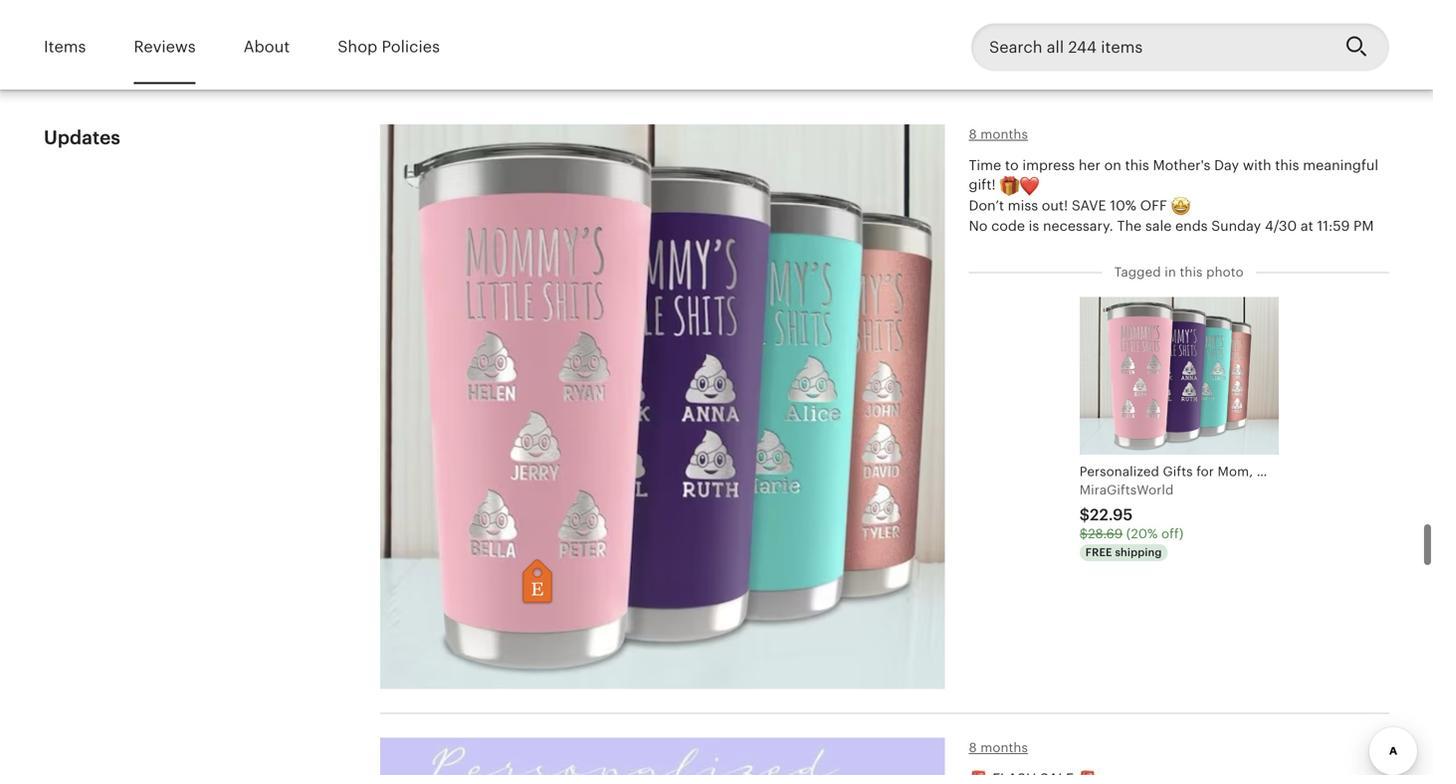 Task type: vqa. For each thing, say whether or not it's contained in the screenshot.
(20% on the right bottom
yes



Task type: locate. For each thing, give the bounding box(es) containing it.
8 months link
[[969, 127, 1028, 142], [969, 740, 1028, 755]]

months up rotating_light icon
[[981, 740, 1028, 755]]

gift image
[[1000, 176, 1019, 196]]

1 8 months link from the top
[[969, 127, 1028, 142]]

8 months for rotating_light image
[[969, 740, 1028, 755]]

28.69
[[1088, 527, 1123, 541]]

miss
[[1008, 197, 1038, 213]]

with
[[1243, 157, 1272, 173]]

2 $ from the top
[[1080, 527, 1088, 541]]

day
[[1214, 157, 1239, 173]]

months up to
[[981, 127, 1028, 142]]

8
[[969, 127, 977, 142], [969, 740, 977, 755]]

1 vertical spatial click to view listing image
[[380, 738, 945, 775]]

0 vertical spatial 8 months link
[[969, 127, 1028, 142]]

8 months up 'time'
[[969, 127, 1028, 142]]

items
[[44, 38, 86, 56]]

8 months link for rotating_light image
[[969, 740, 1028, 755]]

$ up 'free'
[[1080, 527, 1088, 541]]

to
[[1005, 157, 1019, 173]]

is
[[1029, 218, 1039, 234]]

1 horizontal spatial this
[[1180, 264, 1203, 279]]

0 vertical spatial months
[[981, 127, 1028, 142]]

0 vertical spatial $
[[1080, 506, 1090, 524]]

0 vertical spatial 8 months
[[969, 127, 1028, 142]]

about link
[[243, 24, 290, 70]]

8 up 'time'
[[969, 127, 977, 142]]

on
[[1104, 157, 1121, 173]]

shop
[[338, 38, 377, 56]]

1 vertical spatial 8
[[969, 740, 977, 755]]

8 months link up 'time'
[[969, 127, 1028, 142]]

at
[[1301, 218, 1314, 234]]

rotating_light image
[[1078, 770, 1098, 775]]

$ up 28.69
[[1080, 506, 1090, 524]]

off)
[[1162, 527, 1184, 541]]

8 months
[[969, 127, 1028, 142], [969, 740, 1028, 755]]

1 vertical spatial months
[[981, 740, 1028, 755]]

shop policies link
[[338, 24, 440, 70]]

8 months up rotating_light icon
[[969, 740, 1028, 755]]

8 months link for gift icon
[[969, 127, 1028, 142]]

this right with
[[1275, 157, 1299, 173]]

4/30
[[1265, 218, 1297, 234]]

photo
[[1206, 264, 1244, 279]]

2 click to view listing image from the top
[[380, 738, 945, 775]]

1 vertical spatial $
[[1080, 527, 1088, 541]]

this right on
[[1125, 157, 1149, 173]]

click to view listing image for 8 months link corresponding to gift icon
[[380, 124, 945, 689]]

months for gift icon
[[981, 127, 1028, 142]]

Search all 244 items text field
[[971, 23, 1330, 71]]

sale
[[1145, 218, 1172, 234]]

her
[[1079, 157, 1101, 173]]

(20%
[[1126, 527, 1158, 541]]

click to view listing image for 8 months link corresponding to rotating_light image
[[380, 738, 945, 775]]

months
[[981, 127, 1028, 142], [981, 740, 1028, 755]]

2 8 months from the top
[[969, 740, 1028, 755]]

no code is necessary. the sale ends sunday 4/30 at 11:59 pm
[[969, 218, 1374, 234]]

about
[[243, 38, 290, 56]]

8 up rotating_light icon
[[969, 740, 977, 755]]

$
[[1080, 506, 1090, 524], [1080, 527, 1088, 541]]

don't miss out! save 10% off
[[969, 197, 1171, 213]]

2 8 from the top
[[969, 740, 977, 755]]

1 $ from the top
[[1080, 506, 1090, 524]]

1 months from the top
[[981, 127, 1028, 142]]

the
[[1117, 218, 1142, 234]]

2 months from the top
[[981, 740, 1028, 755]]

0 vertical spatial click to view listing image
[[380, 124, 945, 689]]

8 months for gift icon
[[969, 127, 1028, 142]]

1 8 from the top
[[969, 127, 977, 142]]

grinning_face_with_star_eyes image
[[1171, 197, 1191, 217]]

8 months link up rotating_light icon
[[969, 740, 1028, 755]]

1 8 months from the top
[[969, 127, 1028, 142]]

no
[[969, 218, 988, 234]]

this right in
[[1180, 264, 1203, 279]]

this
[[1125, 157, 1149, 173], [1275, 157, 1299, 173], [1180, 264, 1203, 279]]

click to view listing image
[[380, 124, 945, 689], [380, 738, 945, 775]]

off
[[1140, 197, 1167, 213]]

1 click to view listing image from the top
[[380, 124, 945, 689]]

10%
[[1110, 197, 1137, 213]]

8 for gift icon
[[969, 127, 977, 142]]

2 8 months link from the top
[[969, 740, 1028, 755]]

miragiftsworld
[[1080, 483, 1174, 497]]

items link
[[44, 24, 86, 70]]

time to impress her on this mother's day with this meaningful gift!
[[969, 157, 1379, 193]]

out!
[[1042, 197, 1068, 213]]

1 vertical spatial 8 months link
[[969, 740, 1028, 755]]

0 vertical spatial 8
[[969, 127, 977, 142]]

1 vertical spatial 8 months
[[969, 740, 1028, 755]]



Task type: describe. For each thing, give the bounding box(es) containing it.
miragiftsworld $ 22.95 $ 28.69 (20% off) free shipping
[[1080, 483, 1184, 559]]

tagged in this photo
[[1114, 264, 1244, 279]]

22.95
[[1090, 506, 1133, 524]]

don't
[[969, 197, 1004, 213]]

rotating_light image
[[969, 770, 989, 775]]

meaningful
[[1303, 157, 1379, 173]]

updates
[[44, 127, 120, 148]]

shipping
[[1115, 547, 1162, 559]]

mother's
[[1153, 157, 1211, 173]]

personalized gifts for mom, mommy's little shits tumbler, gifts from daughter, gifts for her, kids mommy's little shit, mom birthday gifts image
[[1080, 297, 1279, 455]]

tagged
[[1114, 264, 1161, 279]]

reviews
[[134, 38, 196, 56]]

ends
[[1175, 218, 1208, 234]]

free
[[1086, 547, 1112, 559]]

2 horizontal spatial this
[[1275, 157, 1299, 173]]

months for rotating_light image
[[981, 740, 1028, 755]]

in
[[1165, 264, 1176, 279]]

reviews link
[[134, 24, 196, 70]]

necessary.
[[1043, 218, 1113, 234]]

gift!
[[969, 177, 996, 193]]

time
[[969, 157, 1001, 173]]

sunday
[[1212, 218, 1261, 234]]

impress
[[1023, 157, 1075, 173]]

shop policies
[[338, 38, 440, 56]]

0 horizontal spatial this
[[1125, 157, 1149, 173]]

8 for rotating_light image
[[969, 740, 977, 755]]

save
[[1072, 197, 1106, 213]]

policies
[[382, 38, 440, 56]]

heart image
[[1019, 176, 1039, 196]]

pm
[[1354, 218, 1374, 234]]

code
[[991, 218, 1025, 234]]

11:59
[[1317, 218, 1350, 234]]



